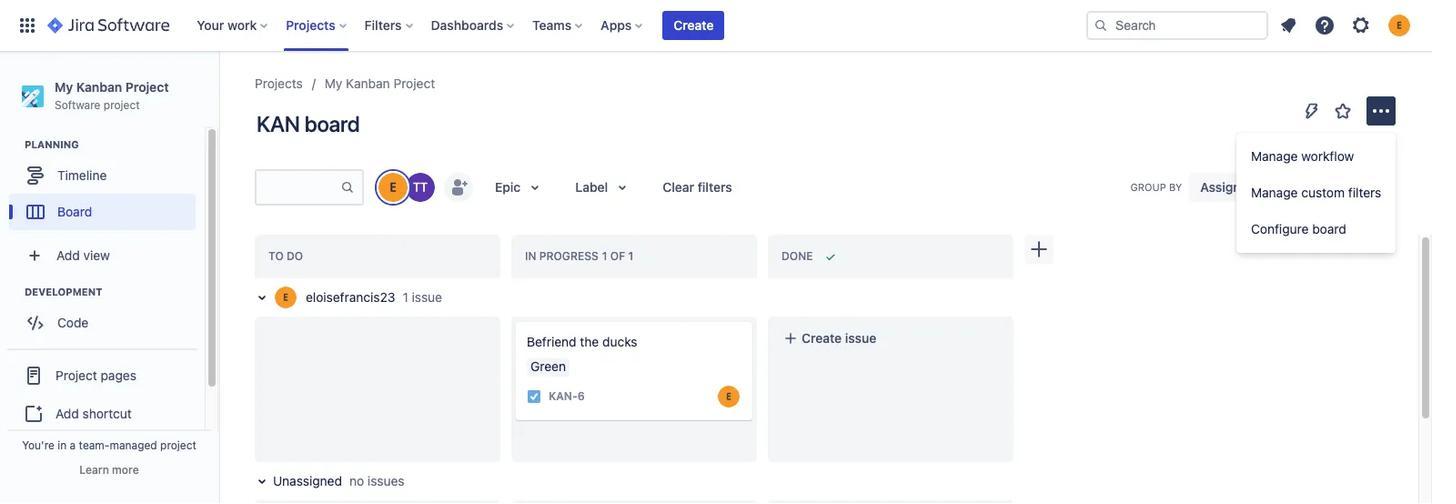 Task type: locate. For each thing, give the bounding box(es) containing it.
a
[[70, 439, 76, 452]]

0 horizontal spatial project
[[104, 98, 140, 112]]

1 vertical spatial issue
[[845, 330, 876, 346]]

your work button
[[191, 11, 275, 40]]

add left "view"
[[56, 247, 80, 263]]

1 manage from the top
[[1251, 148, 1298, 164]]

0 horizontal spatial project
[[55, 367, 97, 383]]

manage inside manage workflow button
[[1251, 148, 1298, 164]]

project pages link
[[7, 356, 197, 396]]

planning
[[25, 138, 79, 150]]

board right kan
[[304, 111, 360, 136]]

group containing manage workflow
[[1236, 133, 1396, 253]]

kanban up kan board
[[346, 76, 390, 91]]

filters right clear
[[698, 179, 732, 195]]

automations menu button icon image
[[1301, 100, 1323, 121]]

kanban inside my kanban project link
[[346, 76, 390, 91]]

board for configure board
[[1312, 221, 1346, 237]]

appswitcher icon image
[[16, 15, 38, 36]]

project
[[393, 76, 435, 91], [125, 79, 169, 95], [55, 367, 97, 383]]

add shortcut
[[55, 406, 132, 421]]

0 vertical spatial board
[[304, 111, 360, 136]]

more
[[112, 463, 139, 477]]

1 horizontal spatial project
[[160, 439, 196, 452]]

0 vertical spatial project
[[104, 98, 140, 112]]

0 vertical spatial add
[[56, 247, 80, 263]]

my up software
[[55, 79, 73, 95]]

code
[[57, 315, 89, 330]]

your
[[197, 17, 224, 33]]

0 horizontal spatial group
[[7, 349, 197, 478]]

0 horizontal spatial board
[[304, 111, 360, 136]]

create button
[[663, 11, 725, 40]]

manage custom filters
[[1251, 185, 1381, 200]]

your work
[[197, 17, 257, 33]]

kanban
[[346, 76, 390, 91], [76, 79, 122, 95]]

ducks
[[602, 334, 637, 349]]

add inside button
[[55, 406, 79, 421]]

view
[[83, 247, 110, 263]]

manage workflow button
[[1236, 138, 1396, 175]]

configure
[[1251, 221, 1309, 237]]

1 horizontal spatial my
[[325, 76, 342, 91]]

timeline link
[[9, 158, 196, 194]]

1 vertical spatial project
[[160, 439, 196, 452]]

more image
[[1370, 100, 1392, 122]]

add up the in
[[55, 406, 79, 421]]

add inside popup button
[[56, 247, 80, 263]]

project inside my kanban project software project
[[104, 98, 140, 112]]

0 vertical spatial create
[[674, 17, 714, 33]]

project right software
[[104, 98, 140, 112]]

add view
[[56, 247, 110, 263]]

my kanban project software project
[[55, 79, 169, 112]]

issues
[[367, 473, 404, 489]]

unassigned
[[273, 473, 342, 489]]

board link
[[9, 194, 196, 230]]

1 horizontal spatial filters
[[1348, 185, 1381, 200]]

clear
[[663, 179, 694, 195]]

you're in a team-managed project
[[22, 439, 196, 452]]

1 vertical spatial board
[[1312, 221, 1346, 237]]

filters right custom on the top of page
[[1348, 185, 1381, 200]]

0 vertical spatial manage
[[1251, 148, 1298, 164]]

board
[[304, 111, 360, 136], [1312, 221, 1346, 237]]

unassigned no issues
[[273, 473, 404, 489]]

assignee: eloisefrancis23 image
[[718, 386, 740, 408]]

create column image
[[1028, 238, 1050, 260]]

planning group
[[9, 138, 204, 236]]

create issue button
[[772, 322, 1009, 355]]

filters inside group
[[1348, 185, 1381, 200]]

project pages
[[55, 367, 136, 383]]

1 horizontal spatial kanban
[[346, 76, 390, 91]]

create inside create issue button
[[802, 330, 842, 346]]

1 vertical spatial add
[[55, 406, 79, 421]]

learn more
[[79, 463, 139, 477]]

kanban inside my kanban project software project
[[76, 79, 122, 95]]

kanban up software
[[76, 79, 122, 95]]

1 horizontal spatial project
[[125, 79, 169, 95]]

0 horizontal spatial issue
[[412, 289, 442, 305]]

project inside my kanban project software project
[[125, 79, 169, 95]]

managed
[[110, 439, 157, 452]]

progress
[[539, 249, 598, 263]]

search image
[[1094, 18, 1108, 33]]

board inside button
[[1312, 221, 1346, 237]]

board
[[57, 204, 92, 219]]

1 horizontal spatial group
[[1236, 133, 1396, 253]]

board down custom on the top of page
[[1312, 221, 1346, 237]]

my inside my kanban project software project
[[55, 79, 73, 95]]

6
[[577, 390, 585, 403]]

code link
[[9, 305, 196, 341]]

befriend the ducks
[[527, 334, 637, 349]]

manage
[[1251, 148, 1298, 164], [1251, 185, 1298, 200]]

issue
[[412, 289, 442, 305], [845, 330, 876, 346]]

projects
[[255, 76, 303, 91]]

1 horizontal spatial issue
[[845, 330, 876, 346]]

0 horizontal spatial my
[[55, 79, 73, 95]]

timeline
[[57, 167, 107, 183]]

group
[[1236, 133, 1396, 253], [7, 349, 197, 478]]

1 horizontal spatial board
[[1312, 221, 1346, 237]]

1 vertical spatial group
[[7, 349, 197, 478]]

manage inside manage custom filters button
[[1251, 185, 1298, 200]]

2 horizontal spatial project
[[393, 76, 435, 91]]

task image
[[527, 389, 541, 404]]

kan-6 link
[[549, 389, 585, 404]]

create
[[674, 17, 714, 33], [802, 330, 842, 346]]

kan-
[[549, 390, 577, 403]]

project
[[104, 98, 140, 112], [160, 439, 196, 452]]

1 horizontal spatial create
[[802, 330, 842, 346]]

0 vertical spatial group
[[1236, 133, 1396, 253]]

my up kan board
[[325, 76, 342, 91]]

1 vertical spatial manage
[[1251, 185, 1298, 200]]

1 vertical spatial create
[[802, 330, 842, 346]]

in
[[58, 439, 67, 452]]

manage for manage workflow
[[1251, 148, 1298, 164]]

my for my kanban project software project
[[55, 79, 73, 95]]

in progress element
[[525, 249, 637, 263]]

banner
[[0, 0, 1432, 51]]

you're
[[22, 439, 55, 452]]

filters
[[698, 179, 732, 195], [1348, 185, 1381, 200]]

work
[[227, 17, 257, 33]]

add for add shortcut
[[55, 406, 79, 421]]

project right 'managed'
[[160, 439, 196, 452]]

jira software image
[[47, 15, 169, 36], [47, 15, 169, 36]]

software
[[55, 98, 100, 112]]

befriend
[[527, 334, 576, 349]]

clear filters
[[663, 179, 732, 195]]

add view button
[[11, 238, 194, 274]]

0 vertical spatial issue
[[412, 289, 442, 305]]

add people image
[[448, 177, 469, 198]]

manage up assignee dropdown button
[[1251, 148, 1298, 164]]

create inside button
[[674, 17, 714, 33]]

my
[[325, 76, 342, 91], [55, 79, 73, 95]]

2 manage from the top
[[1251, 185, 1298, 200]]

eloisefrancis23 1 issue
[[306, 289, 442, 305]]

0 horizontal spatial create
[[674, 17, 714, 33]]

manage up configure
[[1251, 185, 1298, 200]]

0 horizontal spatial kanban
[[76, 79, 122, 95]]

add
[[56, 247, 80, 263], [55, 406, 79, 421]]

clear filters button
[[652, 173, 743, 202]]



Task type: describe. For each thing, give the bounding box(es) containing it.
manage for manage custom filters
[[1251, 185, 1298, 200]]

configure board button
[[1236, 211, 1396, 247]]

to
[[268, 249, 284, 263]]

help image
[[1314, 15, 1336, 36]]

sidebar navigation image
[[198, 73, 238, 109]]

of
[[607, 249, 628, 263]]

kan-6
[[549, 390, 585, 403]]

add for add view
[[56, 247, 80, 263]]

settings image
[[1350, 15, 1372, 36]]

insights image
[[1312, 177, 1333, 198]]

create issue
[[802, 330, 876, 346]]

project inside group
[[55, 367, 97, 383]]

notifications image
[[1277, 15, 1299, 36]]

1
[[403, 289, 408, 305]]

0 horizontal spatial filters
[[698, 179, 732, 195]]

configure board
[[1251, 221, 1346, 237]]

development image
[[3, 281, 25, 303]]

star kan board image
[[1332, 100, 1354, 122]]

assignee
[[1200, 179, 1255, 195]]

insights button
[[1301, 173, 1396, 202]]

pages
[[101, 367, 136, 383]]

project for my kanban project
[[393, 76, 435, 91]]

eloisefrancis23 image
[[378, 173, 408, 202]]

planning image
[[3, 134, 25, 156]]

manage workflow
[[1251, 148, 1354, 164]]

kanban for my kanban project
[[346, 76, 390, 91]]

in
[[525, 249, 536, 263]]

kanban for my kanban project software project
[[76, 79, 122, 95]]

learn
[[79, 463, 109, 477]]

terry turtle image
[[406, 173, 435, 202]]

workflow
[[1301, 148, 1354, 164]]

development group
[[9, 285, 204, 347]]

assignee button
[[1189, 173, 1292, 202]]

by
[[1169, 181, 1182, 193]]

to do
[[268, 249, 303, 263]]

do
[[287, 249, 303, 263]]

eloisefrancis23
[[306, 289, 395, 305]]

my kanban project
[[325, 76, 435, 91]]

no
[[349, 473, 364, 489]]

project for my kanban project software project
[[125, 79, 169, 95]]

my kanban project link
[[325, 73, 435, 95]]

create for create issue
[[802, 330, 842, 346]]

group
[[1130, 181, 1166, 193]]

create for create
[[674, 17, 714, 33]]

group by
[[1130, 181, 1182, 193]]

the
[[580, 334, 599, 349]]

group containing project pages
[[7, 349, 197, 478]]

in progress
[[525, 249, 598, 263]]

manage custom filters button
[[1236, 175, 1396, 211]]

kan
[[257, 111, 300, 136]]

Search this board text field
[[257, 171, 340, 204]]

projects link
[[255, 73, 303, 95]]

done
[[782, 249, 813, 263]]

board for kan board
[[304, 111, 360, 136]]

development
[[25, 286, 102, 298]]

my for my kanban project
[[325, 76, 342, 91]]

your profile and settings image
[[1388, 15, 1410, 36]]

primary element
[[11, 0, 1086, 51]]

banner containing your work
[[0, 0, 1432, 51]]

insights
[[1337, 179, 1385, 195]]

shortcut
[[82, 406, 132, 421]]

Search field
[[1086, 11, 1268, 40]]

add shortcut button
[[7, 396, 197, 432]]

custom
[[1301, 185, 1345, 200]]

learn more button
[[79, 463, 139, 478]]

kan board
[[257, 111, 360, 136]]

team-
[[79, 439, 110, 452]]

issue inside create issue button
[[845, 330, 876, 346]]



Task type: vqa. For each thing, say whether or not it's contained in the screenshot.
Progress at left
yes



